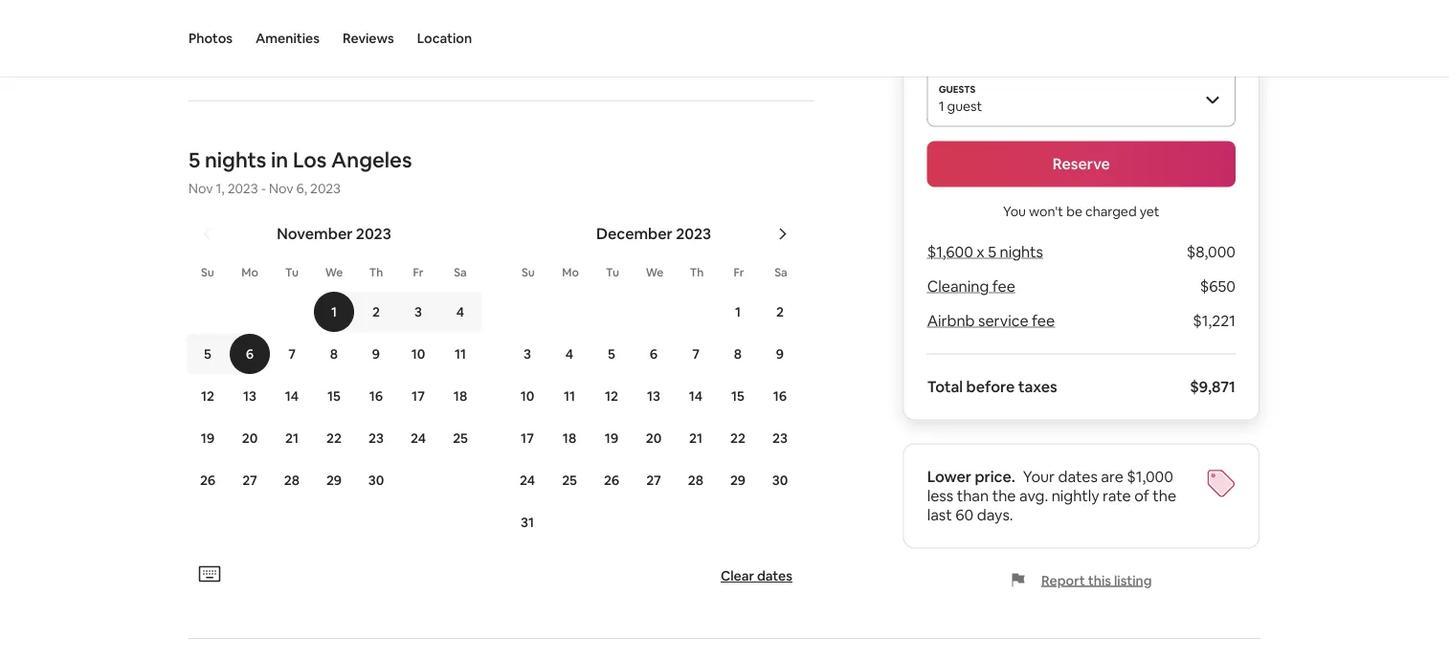 Task type: vqa. For each thing, say whether or not it's contained in the screenshot.
trip to the bottom
no



Task type: describe. For each thing, give the bounding box(es) containing it.
$1,600
[[927, 243, 973, 262]]

reserve button
[[927, 142, 1236, 188]]

$650
[[1200, 277, 1236, 297]]

x
[[977, 243, 985, 262]]

2 tu from the left
[[606, 266, 619, 280]]

2023 right '6,'
[[310, 180, 341, 198]]

60
[[955, 506, 974, 525]]

1 for 2nd 1 'button'
[[735, 304, 741, 321]]

2 6 button from the left
[[633, 335, 675, 375]]

los
[[293, 146, 327, 174]]

1 22 from the left
[[326, 430, 342, 447]]

26 for 2nd 26 button from left
[[604, 472, 619, 490]]

0 vertical spatial 25 button
[[439, 419, 481, 459]]

show all 19 amenities button
[[189, 9, 386, 55]]

1 sa from the left
[[454, 266, 467, 280]]

1 14 button from the left
[[271, 377, 313, 417]]

0 vertical spatial 24 button
[[397, 419, 439, 459]]

december 2023
[[596, 224, 711, 244]]

1 horizontal spatial 10 button
[[506, 377, 548, 417]]

rate
[[1103, 487, 1131, 506]]

1 29 from the left
[[326, 472, 342, 490]]

2 th from the left
[[690, 266, 704, 280]]

nightly
[[1052, 487, 1099, 506]]

1 16 button from the left
[[355, 377, 397, 417]]

angeles
[[331, 146, 412, 174]]

amenities button
[[256, 0, 320, 77]]

2023 right december
[[676, 224, 711, 244]]

1 inside popup button
[[939, 98, 944, 115]]

days.
[[977, 506, 1013, 525]]

1 horizontal spatial fee
[[1032, 312, 1055, 331]]

reviews
[[343, 30, 394, 47]]

1 guest
[[939, 98, 982, 115]]

price.
[[975, 468, 1015, 487]]

reviews button
[[343, 0, 394, 77]]

your
[[1023, 468, 1055, 487]]

$1,600 x 5 nights
[[927, 243, 1043, 262]]

0 horizontal spatial 17 button
[[397, 377, 439, 417]]

2 nov from the left
[[269, 180, 293, 198]]

reserve
[[1053, 155, 1110, 174]]

1 19 button from the left
[[187, 419, 229, 459]]

$1,600 x 5 nights button
[[927, 243, 1043, 262]]

19 inside button
[[273, 22, 289, 42]]

taxes
[[1018, 378, 1057, 397]]

2 sa from the left
[[775, 266, 788, 280]]

27 for second 27 button from left
[[646, 472, 661, 490]]

you won't be charged yet
[[1003, 203, 1160, 220]]

2 14 button from the left
[[675, 377, 717, 417]]

your dates are $1,000 less than the avg. nightly rate of the last 60 days.
[[927, 468, 1176, 525]]

2 22 from the left
[[730, 430, 746, 447]]

2 we from the left
[[646, 266, 664, 280]]

1 26 button from the left
[[187, 461, 229, 501]]

$8,000
[[1187, 243, 1236, 262]]

all
[[254, 22, 270, 42]]

1 21 from the left
[[285, 430, 299, 447]]

nights inside 5 nights in los angeles nov 1, 2023 - nov 6, 2023
[[205, 146, 266, 174]]

show
[[212, 22, 251, 42]]

2 for first 2 button from right
[[776, 304, 784, 321]]

2 30 button from the left
[[759, 461, 801, 501]]

4 for 4 'button' to the bottom
[[566, 346, 573, 363]]

2 30 from the left
[[772, 472, 788, 490]]

before
[[966, 378, 1015, 397]]

november 2023
[[277, 224, 391, 244]]

31
[[521, 514, 534, 532]]

1 vertical spatial 11
[[564, 388, 575, 405]]

1 horizontal spatial 25 button
[[548, 461, 591, 501]]

25 for the rightmost 25 button
[[562, 472, 577, 490]]

1 12 from the left
[[201, 388, 214, 405]]

0 vertical spatial 3 button
[[397, 292, 439, 333]]

clear
[[721, 568, 754, 585]]

28 for first 28 button
[[284, 472, 300, 490]]

amenities
[[292, 22, 363, 42]]

$1,000
[[1127, 468, 1173, 487]]

1 su from the left
[[201, 266, 214, 280]]

december
[[596, 224, 673, 244]]

0 horizontal spatial 17
[[412, 388, 425, 405]]

airbnb
[[927, 312, 975, 331]]

2023 right november
[[356, 224, 391, 244]]

7 for second 7 button from the left
[[692, 346, 700, 363]]

16 for second 16 button from the right
[[369, 388, 383, 405]]

2 13 button from the left
[[633, 377, 675, 417]]

listing
[[1114, 572, 1152, 590]]

19 for first 19 button from the left
[[201, 430, 215, 447]]

2023 left the -
[[227, 180, 258, 198]]

2 20 button from the left
[[633, 419, 675, 459]]

amenities
[[256, 30, 320, 47]]

$9,871
[[1190, 378, 1236, 397]]

1 the from the left
[[992, 487, 1016, 506]]

1 horizontal spatial 24 button
[[506, 461, 548, 501]]

1 fr from the left
[[413, 266, 424, 280]]

1 30 button from the left
[[355, 461, 397, 501]]

location
[[417, 30, 472, 47]]

1 7 button from the left
[[271, 335, 313, 375]]

31 button
[[506, 503, 548, 543]]

clear dates
[[721, 568, 793, 585]]

$1,221
[[1193, 312, 1236, 331]]

1 13 from the left
[[243, 388, 256, 405]]

last
[[927, 506, 952, 525]]

2 19 button from the left
[[591, 419, 633, 459]]

won't
[[1029, 203, 1064, 220]]

16 for second 16 button from the left
[[773, 388, 787, 405]]

1 9 button from the left
[[355, 335, 397, 375]]

2 fr from the left
[[734, 266, 744, 280]]

14 for 2nd the 14 button from right
[[285, 388, 299, 405]]

report
[[1041, 572, 1085, 590]]

total before taxes
[[927, 378, 1057, 397]]

yet
[[1140, 203, 1160, 220]]

2 29 button from the left
[[717, 461, 759, 501]]

service
[[978, 312, 1029, 331]]

23 for second 23 button
[[773, 430, 788, 447]]

2 1 button from the left
[[717, 292, 759, 333]]

be
[[1066, 203, 1083, 220]]

3 for the top 3 button
[[415, 304, 422, 321]]

lower price.
[[927, 468, 1015, 487]]

1 vertical spatial 18
[[563, 430, 576, 447]]

2 9 from the left
[[776, 346, 784, 363]]

-
[[261, 180, 266, 198]]

2 16 button from the left
[[759, 377, 801, 417]]

1 vertical spatial 17 button
[[506, 419, 548, 459]]

0 horizontal spatial 4 button
[[439, 292, 481, 333]]

photos
[[189, 30, 233, 47]]

cleaning fee
[[927, 277, 1016, 297]]

2 29 from the left
[[730, 472, 746, 490]]

1 15 from the left
[[327, 388, 341, 405]]

1 horizontal spatial 3 button
[[506, 335, 548, 375]]

25 for top 25 button
[[453, 430, 468, 447]]

1 20 from the left
[[242, 430, 258, 447]]

clear dates button
[[713, 560, 800, 593]]

0 vertical spatial 11 button
[[439, 335, 481, 375]]

0 vertical spatial 10
[[411, 346, 425, 363]]

1 29 button from the left
[[313, 461, 355, 501]]

1 vertical spatial 10
[[520, 388, 534, 405]]

7 for 1st 7 button from the left
[[288, 346, 296, 363]]



Task type: locate. For each thing, give the bounding box(es) containing it.
2023
[[227, 180, 258, 198], [310, 180, 341, 198], [356, 224, 391, 244], [676, 224, 711, 244]]

2 15 from the left
[[731, 388, 745, 405]]

calendar application
[[166, 203, 1449, 560]]

than
[[957, 487, 989, 506]]

0 horizontal spatial th
[[369, 266, 383, 280]]

27 for first 27 button
[[242, 472, 257, 490]]

2 23 from the left
[[773, 430, 788, 447]]

1 horizontal spatial 4
[[566, 346, 573, 363]]

1 vertical spatial 18 button
[[548, 419, 591, 459]]

1 button
[[313, 292, 355, 333], [717, 292, 759, 333]]

1 horizontal spatial 13
[[647, 388, 660, 405]]

tu down november
[[285, 266, 299, 280]]

1 horizontal spatial 1
[[735, 304, 741, 321]]

2 12 from the left
[[605, 388, 618, 405]]

29
[[326, 472, 342, 490], [730, 472, 746, 490]]

the left the avg.
[[992, 487, 1016, 506]]

2 the from the left
[[1153, 487, 1176, 506]]

2 2 from the left
[[776, 304, 784, 321]]

0 horizontal spatial 29 button
[[313, 461, 355, 501]]

1 horizontal spatial 16
[[773, 388, 787, 405]]

1 horizontal spatial we
[[646, 266, 664, 280]]

15
[[327, 388, 341, 405], [731, 388, 745, 405]]

24 button
[[397, 419, 439, 459], [506, 461, 548, 501]]

1 horizontal spatial 23
[[773, 430, 788, 447]]

2 mo from the left
[[562, 266, 579, 280]]

1 horizontal spatial 30
[[772, 472, 788, 490]]

12
[[201, 388, 214, 405], [605, 388, 618, 405]]

dates inside your dates are $1,000 less than the avg. nightly rate of the last 60 days.
[[1058, 468, 1098, 487]]

0 horizontal spatial 26
[[200, 472, 215, 490]]

2 27 button from the left
[[633, 461, 675, 501]]

26 button
[[187, 461, 229, 501], [591, 461, 633, 501]]

1,
[[216, 180, 225, 198]]

fee right service
[[1032, 312, 1055, 331]]

0 horizontal spatial sa
[[454, 266, 467, 280]]

1 horizontal spatial 14
[[689, 388, 703, 405]]

nights up 1,
[[205, 146, 266, 174]]

1 30 from the left
[[368, 472, 384, 490]]

2 7 button from the left
[[675, 335, 717, 375]]

15 button
[[313, 377, 355, 417], [717, 377, 759, 417]]

0 horizontal spatial 27 button
[[229, 461, 271, 501]]

1 28 button from the left
[[271, 461, 313, 501]]

0 horizontal spatial 19 button
[[187, 419, 229, 459]]

th
[[369, 266, 383, 280], [690, 266, 704, 280]]

22
[[326, 430, 342, 447], [730, 430, 746, 447]]

2 20 from the left
[[646, 430, 662, 447]]

1 7 from the left
[[288, 346, 296, 363]]

1 horizontal spatial 26 button
[[591, 461, 633, 501]]

1 horizontal spatial 14 button
[[675, 377, 717, 417]]

0 horizontal spatial 3 button
[[397, 292, 439, 333]]

18
[[454, 388, 467, 405], [563, 430, 576, 447]]

1 horizontal spatial 28
[[688, 472, 704, 490]]

2 6 from the left
[[650, 346, 658, 363]]

14 for 1st the 14 button from right
[[689, 388, 703, 405]]

1 27 from the left
[[242, 472, 257, 490]]

21
[[285, 430, 299, 447], [689, 430, 703, 447]]

0 horizontal spatial 2 button
[[355, 292, 397, 333]]

1 horizontal spatial 15
[[731, 388, 745, 405]]

tu down december
[[606, 266, 619, 280]]

the
[[992, 487, 1016, 506], [1153, 487, 1176, 506]]

0 horizontal spatial 12 button
[[187, 377, 229, 417]]

0 vertical spatial nights
[[205, 146, 266, 174]]

24 for the right 24 button
[[520, 472, 535, 490]]

this
[[1088, 572, 1111, 590]]

22 button
[[313, 419, 355, 459], [717, 419, 759, 459]]

23 button
[[355, 419, 397, 459], [759, 419, 801, 459]]

1 16 from the left
[[369, 388, 383, 405]]

of
[[1134, 487, 1149, 506]]

28
[[284, 472, 300, 490], [688, 472, 704, 490]]

0 horizontal spatial fr
[[413, 266, 424, 280]]

1 20 button from the left
[[229, 419, 271, 459]]

1 th from the left
[[369, 266, 383, 280]]

0 horizontal spatial 21
[[285, 430, 299, 447]]

30 button
[[355, 461, 397, 501], [759, 461, 801, 501]]

26 for 1st 26 button from the left
[[200, 472, 215, 490]]

dates right clear
[[757, 568, 793, 585]]

1 14 from the left
[[285, 388, 299, 405]]

1 23 from the left
[[369, 430, 384, 447]]

2 13 from the left
[[647, 388, 660, 405]]

airbnb service fee button
[[927, 312, 1055, 331]]

23
[[369, 430, 384, 447], [773, 430, 788, 447]]

1 15 button from the left
[[313, 377, 355, 417]]

0 horizontal spatial 4
[[456, 304, 464, 321]]

25
[[453, 430, 468, 447], [562, 472, 577, 490]]

0 vertical spatial dates
[[1058, 468, 1098, 487]]

1 vertical spatial nights
[[1000, 243, 1043, 262]]

7 button
[[271, 335, 313, 375], [675, 335, 717, 375]]

1 vertical spatial 24 button
[[506, 461, 548, 501]]

0 horizontal spatial 21 button
[[271, 419, 313, 459]]

less
[[927, 487, 954, 506]]

the right of
[[1153, 487, 1176, 506]]

0 horizontal spatial 13
[[243, 388, 256, 405]]

1 horizontal spatial 27 button
[[633, 461, 675, 501]]

1 horizontal spatial 20
[[646, 430, 662, 447]]

1 horizontal spatial 6 button
[[633, 335, 675, 375]]

dates for your
[[1058, 468, 1098, 487]]

0 vertical spatial 10 button
[[397, 335, 439, 375]]

lower
[[927, 468, 972, 487]]

19 for first 19 button from the right
[[605, 430, 618, 447]]

1 horizontal spatial 21
[[689, 430, 703, 447]]

8
[[330, 346, 338, 363], [734, 346, 742, 363]]

0 horizontal spatial 18 button
[[439, 377, 481, 417]]

2 9 button from the left
[[759, 335, 801, 375]]

1 vertical spatial 17
[[521, 430, 534, 447]]

1 horizontal spatial 9 button
[[759, 335, 801, 375]]

0 horizontal spatial 15 button
[[313, 377, 355, 417]]

29 button
[[313, 461, 355, 501], [717, 461, 759, 501]]

1 27 button from the left
[[229, 461, 271, 501]]

2 26 from the left
[[604, 472, 619, 490]]

2 2 button from the left
[[759, 292, 801, 333]]

1 8 from the left
[[330, 346, 338, 363]]

1 6 from the left
[[246, 346, 254, 363]]

0 vertical spatial 3
[[415, 304, 422, 321]]

1 horizontal spatial the
[[1153, 487, 1176, 506]]

fr
[[413, 266, 424, 280], [734, 266, 744, 280]]

1 8 button from the left
[[313, 335, 355, 375]]

nights
[[205, 146, 266, 174], [1000, 243, 1043, 262]]

19 button
[[187, 419, 229, 459], [591, 419, 633, 459]]

0 horizontal spatial fee
[[992, 277, 1016, 297]]

cleaning fee button
[[927, 277, 1016, 297]]

20
[[242, 430, 258, 447], [646, 430, 662, 447]]

cleaning
[[927, 277, 989, 297]]

sa
[[454, 266, 467, 280], [775, 266, 788, 280]]

1 28 from the left
[[284, 472, 300, 490]]

2 23 button from the left
[[759, 419, 801, 459]]

1 6 button from the left
[[229, 335, 271, 375]]

13
[[243, 388, 256, 405], [647, 388, 660, 405]]

28 for first 28 button from right
[[688, 472, 704, 490]]

1 vertical spatial 4 button
[[548, 335, 591, 375]]

1 guest button
[[927, 73, 1236, 126]]

21 button
[[271, 419, 313, 459], [675, 419, 717, 459]]

24 for top 24 button
[[411, 430, 426, 447]]

we down december 2023
[[646, 266, 664, 280]]

airbnb service fee
[[927, 312, 1055, 331]]

1 9 from the left
[[372, 346, 380, 363]]

1 vertical spatial 24
[[520, 472, 535, 490]]

2 21 button from the left
[[675, 419, 717, 459]]

location button
[[417, 0, 472, 77]]

1 horizontal spatial 12 button
[[591, 377, 633, 417]]

23 for 2nd 23 button from the right
[[369, 430, 384, 447]]

3
[[415, 304, 422, 321], [524, 346, 531, 363]]

0 horizontal spatial 8 button
[[313, 335, 355, 375]]

0 horizontal spatial 26 button
[[187, 461, 229, 501]]

10
[[411, 346, 425, 363], [520, 388, 534, 405]]

0 horizontal spatial 8
[[330, 346, 338, 363]]

2 8 from the left
[[734, 346, 742, 363]]

2 28 button from the left
[[675, 461, 717, 501]]

1 vertical spatial 25
[[562, 472, 577, 490]]

4 for leftmost 4 'button'
[[456, 304, 464, 321]]

nov left 1,
[[189, 180, 213, 198]]

0 vertical spatial 25
[[453, 430, 468, 447]]

2 28 from the left
[[688, 472, 704, 490]]

2 16 from the left
[[773, 388, 787, 405]]

1 vertical spatial 3 button
[[506, 335, 548, 375]]

0 vertical spatial 24
[[411, 430, 426, 447]]

5 button
[[187, 335, 229, 375], [591, 335, 633, 375]]

0 vertical spatial fee
[[992, 277, 1016, 297]]

2 su from the left
[[522, 266, 535, 280]]

0 horizontal spatial su
[[201, 266, 214, 280]]

avg.
[[1019, 487, 1048, 506]]

0 horizontal spatial 9 button
[[355, 335, 397, 375]]

1 horizontal spatial 10
[[520, 388, 534, 405]]

1 21 button from the left
[[271, 419, 313, 459]]

0 horizontal spatial the
[[992, 487, 1016, 506]]

2 14 from the left
[[689, 388, 703, 405]]

24
[[411, 430, 426, 447], [520, 472, 535, 490]]

2 7 from the left
[[692, 346, 700, 363]]

0 vertical spatial 11
[[455, 346, 466, 363]]

0 horizontal spatial 25
[[453, 430, 468, 447]]

report this listing button
[[1011, 572, 1152, 590]]

0 horizontal spatial mo
[[241, 266, 258, 280]]

0 horizontal spatial 22
[[326, 430, 342, 447]]

1 tu from the left
[[285, 266, 299, 280]]

1 vertical spatial 4
[[566, 346, 573, 363]]

1 1 button from the left
[[313, 292, 355, 333]]

1 horizontal spatial 19 button
[[591, 419, 633, 459]]

28 button
[[271, 461, 313, 501], [675, 461, 717, 501]]

1 horizontal spatial mo
[[562, 266, 579, 280]]

1 vertical spatial 25 button
[[548, 461, 591, 501]]

1 horizontal spatial 18 button
[[548, 419, 591, 459]]

1 nov from the left
[[189, 180, 213, 198]]

1 horizontal spatial 25
[[562, 472, 577, 490]]

16 button
[[355, 377, 397, 417], [759, 377, 801, 417]]

6,
[[296, 180, 307, 198]]

2 5 button from the left
[[591, 335, 633, 375]]

0 horizontal spatial we
[[325, 266, 343, 280]]

we
[[325, 266, 343, 280], [646, 266, 664, 280]]

14 button
[[271, 377, 313, 417], [675, 377, 717, 417]]

1 horizontal spatial tu
[[606, 266, 619, 280]]

1 22 button from the left
[[313, 419, 355, 459]]

nights right the x
[[1000, 243, 1043, 262]]

1 horizontal spatial 8
[[734, 346, 742, 363]]

guest
[[947, 98, 982, 115]]

2 8 button from the left
[[717, 335, 759, 375]]

you
[[1003, 203, 1026, 220]]

0 horizontal spatial 11
[[455, 346, 466, 363]]

th down november 2023
[[369, 266, 383, 280]]

0 horizontal spatial 22 button
[[313, 419, 355, 459]]

5 nights in los angeles nov 1, 2023 - nov 6, 2023
[[189, 146, 412, 198]]

3 for right 3 button
[[524, 346, 531, 363]]

1 horizontal spatial 20 button
[[633, 419, 675, 459]]

1 13 button from the left
[[229, 377, 271, 417]]

4
[[456, 304, 464, 321], [566, 346, 573, 363]]

0 horizontal spatial 3
[[415, 304, 422, 321]]

photos button
[[189, 0, 233, 77]]

1 horizontal spatial 11 button
[[548, 377, 591, 417]]

1 5 button from the left
[[187, 335, 229, 375]]

1 horizontal spatial 1 button
[[717, 292, 759, 333]]

2 15 button from the left
[[717, 377, 759, 417]]

2 for 1st 2 button from the left
[[372, 304, 380, 321]]

17
[[412, 388, 425, 405], [521, 430, 534, 447]]

2 22 button from the left
[[717, 419, 759, 459]]

5 inside 5 nights in los angeles nov 1, 2023 - nov 6, 2023
[[189, 146, 200, 174]]

1 vertical spatial 11 button
[[548, 377, 591, 417]]

0 horizontal spatial 29
[[326, 472, 342, 490]]

nov right the -
[[269, 180, 293, 198]]

1 we from the left
[[325, 266, 343, 280]]

1 horizontal spatial 16 button
[[759, 377, 801, 417]]

2 27 from the left
[[646, 472, 661, 490]]

tu
[[285, 266, 299, 280], [606, 266, 619, 280]]

19
[[273, 22, 289, 42], [201, 430, 215, 447], [605, 430, 618, 447]]

fee up service
[[992, 277, 1016, 297]]

0 horizontal spatial 15
[[327, 388, 341, 405]]

charged
[[1085, 203, 1137, 220]]

dates inside button
[[757, 568, 793, 585]]

1 horizontal spatial 4 button
[[548, 335, 591, 375]]

30
[[368, 472, 384, 490], [772, 472, 788, 490]]

0 horizontal spatial 23 button
[[355, 419, 397, 459]]

2 21 from the left
[[689, 430, 703, 447]]

2 26 button from the left
[[591, 461, 633, 501]]

0 horizontal spatial 30 button
[[355, 461, 397, 501]]

th down december 2023
[[690, 266, 704, 280]]

2 12 button from the left
[[591, 377, 633, 417]]

1 horizontal spatial 17
[[521, 430, 534, 447]]

0 horizontal spatial 18
[[454, 388, 467, 405]]

1 for first 1 'button' from left
[[331, 304, 337, 321]]

0 horizontal spatial nights
[[205, 146, 266, 174]]

11
[[455, 346, 466, 363], [564, 388, 575, 405]]

total
[[927, 378, 963, 397]]

1 12 button from the left
[[187, 377, 229, 417]]

1 horizontal spatial 2
[[776, 304, 784, 321]]

1 horizontal spatial 9
[[776, 346, 784, 363]]

2 horizontal spatial 1
[[939, 98, 944, 115]]

show all 19 amenities
[[212, 22, 363, 42]]

6
[[246, 346, 254, 363], [650, 346, 658, 363]]

0 horizontal spatial 24
[[411, 430, 426, 447]]

are
[[1101, 468, 1124, 487]]

1 2 button from the left
[[355, 292, 397, 333]]

0 horizontal spatial 14 button
[[271, 377, 313, 417]]

1 2 from the left
[[372, 304, 380, 321]]

we down november 2023
[[325, 266, 343, 280]]

november
[[277, 224, 353, 244]]

1 26 from the left
[[200, 472, 215, 490]]

17 button
[[397, 377, 439, 417], [506, 419, 548, 459]]

1 mo from the left
[[241, 266, 258, 280]]

in
[[271, 146, 288, 174]]

2
[[372, 304, 380, 321], [776, 304, 784, 321]]

report this listing
[[1041, 572, 1152, 590]]

dates for clear
[[757, 568, 793, 585]]

0 horizontal spatial 6 button
[[229, 335, 271, 375]]

dates left are
[[1058, 468, 1098, 487]]

1 23 button from the left
[[355, 419, 397, 459]]

2 button
[[355, 292, 397, 333], [759, 292, 801, 333]]

26
[[200, 472, 215, 490], [604, 472, 619, 490]]

0 horizontal spatial 28
[[284, 472, 300, 490]]



